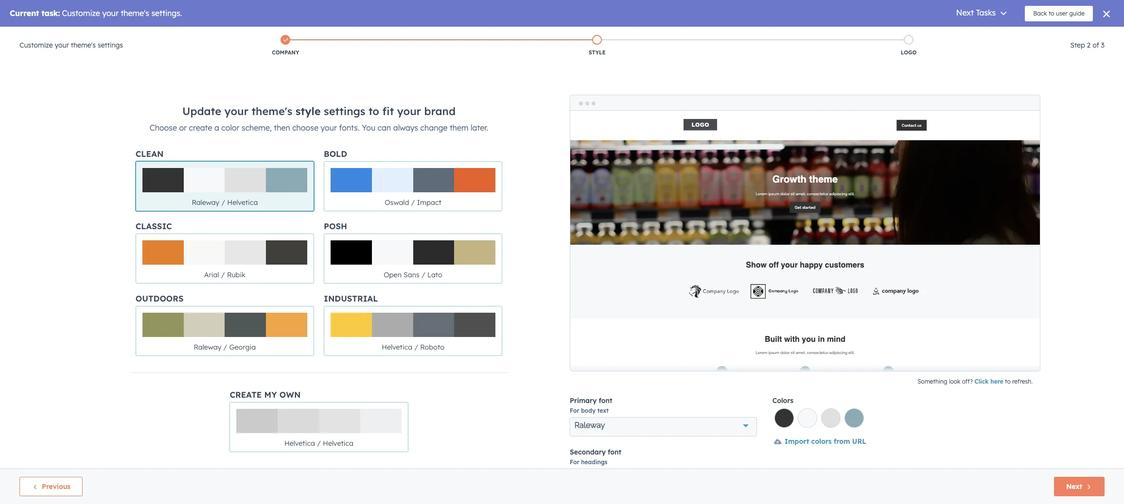 Task type: vqa. For each thing, say whether or not it's contained in the screenshot.


Task type: describe. For each thing, give the bounding box(es) containing it.
to for fit
[[369, 105, 379, 118]]

raleway / helvetica
[[192, 198, 258, 207]]

menu containing music
[[917, 27, 1113, 42]]

style
[[296, 105, 321, 118]]

your left fonts.
[[321, 123, 337, 133]]

/ for industrial
[[415, 343, 418, 352]]

music button
[[1064, 27, 1112, 42]]

step
[[1071, 41, 1085, 50]]

/ for classic
[[221, 271, 225, 280]]

primary font for body text
[[570, 397, 613, 415]]

raleway for clean
[[192, 198, 219, 207]]

fit
[[383, 105, 394, 118]]

helvetica / roboto
[[382, 343, 445, 352]]

you
[[362, 123, 376, 133]]

headings
[[581, 459, 608, 466]]

raleway for outdoors
[[194, 343, 221, 352]]

secondary
[[570, 448, 606, 457]]

theme's for style
[[252, 105, 292, 118]]

of
[[1093, 41, 1100, 50]]

help image
[[1017, 31, 1025, 40]]

create my own
[[230, 390, 301, 400]]

colors
[[773, 397, 794, 406]]

theme's for settings
[[71, 41, 96, 50]]

lato
[[428, 271, 443, 280]]

3
[[1102, 41, 1105, 50]]

upgrade
[[935, 32, 962, 39]]

choose
[[150, 123, 177, 133]]

from
[[834, 438, 850, 447]]

search image
[[1104, 52, 1111, 59]]

settings image
[[1033, 31, 1042, 40]]

2
[[1087, 41, 1091, 50]]

change
[[421, 123, 448, 133]]

open sans / lato
[[384, 271, 443, 280]]

click here button
[[975, 378, 1004, 387]]

1 menu item from the left
[[969, 27, 971, 42]]

something look off? click here to refresh.
[[918, 378, 1033, 386]]

body
[[581, 408, 596, 415]]

off?
[[963, 378, 973, 386]]

font for secondary font
[[608, 448, 622, 457]]

then
[[274, 123, 290, 133]]

Search HubSpot search field
[[988, 47, 1107, 64]]

company completed list item
[[130, 33, 442, 58]]

arial
[[204, 271, 219, 280]]

look
[[949, 378, 961, 386]]

posh
[[324, 221, 347, 232]]

style
[[589, 49, 606, 56]]

previous
[[42, 483, 71, 492]]

outdoors
[[136, 294, 184, 304]]

georgia
[[229, 343, 256, 352]]

colors element
[[773, 409, 866, 429]]

font for primary font
[[599, 397, 613, 406]]

here
[[991, 378, 1004, 386]]

impact
[[417, 198, 442, 207]]

next button
[[1055, 478, 1105, 497]]

list containing company
[[130, 33, 1065, 58]]

fonts.
[[339, 123, 360, 133]]

your up always
[[397, 105, 421, 118]]

oswald
[[385, 198, 409, 207]]

color
[[221, 123, 240, 133]]

click
[[975, 378, 989, 386]]

previous button
[[19, 478, 83, 497]]

search button
[[1099, 47, 1116, 64]]

your right customize
[[55, 41, 69, 50]]



Task type: locate. For each thing, give the bounding box(es) containing it.
1 vertical spatial settings
[[324, 105, 366, 118]]

for inside secondary font for headings
[[570, 459, 580, 466]]

None checkbox
[[136, 161, 314, 212], [324, 161, 503, 212], [136, 306, 314, 357], [230, 403, 408, 453], [136, 161, 314, 212], [324, 161, 503, 212], [136, 306, 314, 357], [230, 403, 408, 453]]

rubik
[[227, 271, 246, 280]]

menu item right upgrade
[[969, 27, 971, 42]]

logo list item
[[753, 33, 1065, 58]]

0 vertical spatial settings
[[98, 41, 123, 50]]

to right here
[[1005, 378, 1011, 386]]

/ for outdoors
[[223, 343, 227, 352]]

for inside primary font for body text
[[570, 408, 580, 415]]

open
[[384, 271, 402, 280]]

2 menu item from the left
[[971, 27, 989, 42]]

secondary font for headings
[[570, 448, 622, 466]]

update
[[182, 105, 221, 118]]

for down secondary
[[570, 459, 580, 466]]

theme's inside update your theme's style settings to fit your brand choose or create a color scheme, then choose your fonts. you can always change them later.
[[252, 105, 292, 118]]

0 horizontal spatial theme's
[[71, 41, 96, 50]]

import
[[785, 438, 810, 447]]

0 horizontal spatial to
[[369, 105, 379, 118]]

next
[[1067, 483, 1083, 492]]

for for primary font
[[570, 408, 580, 415]]

menu item
[[969, 27, 971, 42], [971, 27, 989, 42], [1044, 27, 1063, 42]]

0 vertical spatial theme's
[[71, 41, 96, 50]]

marketplaces button
[[990, 27, 1011, 42]]

your up color
[[224, 105, 249, 118]]

primary
[[570, 397, 597, 406]]

theme's right customize
[[71, 41, 96, 50]]

0 vertical spatial raleway
[[192, 198, 219, 207]]

font right secondary
[[608, 448, 622, 457]]

/ for create my own
[[317, 440, 321, 448]]

raleway / georgia
[[194, 343, 256, 352]]

raleway
[[192, 198, 219, 207], [194, 343, 221, 352]]

1 vertical spatial for
[[570, 459, 580, 466]]

industrial
[[324, 294, 378, 304]]

them
[[450, 123, 469, 133]]

can
[[378, 123, 391, 133]]

always
[[393, 123, 418, 133]]

import colors from url button
[[773, 436, 869, 449]]

to
[[369, 105, 379, 118], [1005, 378, 1011, 386]]

scheme,
[[242, 123, 272, 133]]

1 for from the top
[[570, 408, 580, 415]]

url
[[853, 438, 867, 447]]

menu item right settings link
[[1044, 27, 1063, 42]]

create
[[230, 390, 262, 400]]

customize
[[19, 41, 53, 50]]

greg robinson image
[[1070, 30, 1078, 39]]

settings inside update your theme's style settings to fit your brand choose or create a color scheme, then choose your fonts. you can always change them later.
[[324, 105, 366, 118]]

theme's
[[71, 41, 96, 50], [252, 105, 292, 118]]

style list item
[[442, 33, 753, 58]]

font inside secondary font for headings
[[608, 448, 622, 457]]

for for secondary font
[[570, 459, 580, 466]]

0 vertical spatial for
[[570, 408, 580, 415]]

1 vertical spatial theme's
[[252, 105, 292, 118]]

/ for bold
[[411, 198, 415, 207]]

2 for from the top
[[570, 459, 580, 466]]

bold
[[324, 149, 347, 159]]

helvetica
[[227, 198, 258, 207], [382, 343, 413, 352], [285, 440, 315, 448], [323, 440, 354, 448]]

1 vertical spatial to
[[1005, 378, 1011, 386]]

roboto
[[420, 343, 445, 352]]

settings link
[[1031, 29, 1043, 40]]

oswald / impact
[[385, 198, 442, 207]]

customize your theme's settings
[[19, 41, 123, 50]]

step 2 of 3
[[1071, 41, 1105, 50]]

1 horizontal spatial to
[[1005, 378, 1011, 386]]

hubspot link
[[12, 29, 36, 40]]

3 menu item from the left
[[1044, 27, 1063, 42]]

refresh.
[[1013, 378, 1033, 386]]

for
[[570, 408, 580, 415], [570, 459, 580, 466]]

something
[[918, 378, 948, 386]]

later.
[[471, 123, 488, 133]]

company
[[272, 49, 299, 56]]

hubspot image
[[18, 29, 29, 40]]

create
[[189, 123, 212, 133]]

0 vertical spatial font
[[599, 397, 613, 406]]

to left fit on the top left of page
[[369, 105, 379, 118]]

text
[[598, 408, 609, 415]]

font inside primary font for body text
[[599, 397, 613, 406]]

0 horizontal spatial settings
[[98, 41, 123, 50]]

/
[[221, 198, 225, 207], [411, 198, 415, 207], [221, 271, 225, 280], [422, 271, 426, 280], [223, 343, 227, 352], [415, 343, 418, 352], [317, 440, 321, 448]]

1 horizontal spatial theme's
[[252, 105, 292, 118]]

to for refresh.
[[1005, 378, 1011, 386]]

help button
[[1013, 27, 1029, 42]]

clean
[[136, 149, 164, 159]]

helvetica / helvetica
[[285, 440, 354, 448]]

font up text
[[599, 397, 613, 406]]

my
[[264, 390, 277, 400]]

or
[[179, 123, 187, 133]]

list
[[130, 33, 1065, 58]]

font
[[599, 397, 613, 406], [608, 448, 622, 457]]

music
[[1080, 31, 1097, 38]]

1 horizontal spatial settings
[[324, 105, 366, 118]]

update your theme's style settings to fit your brand choose or create a color scheme, then choose your fonts. you can always change them later.
[[150, 105, 488, 133]]

import colors from url
[[785, 438, 867, 447]]

choose
[[292, 123, 319, 133]]

menu
[[917, 27, 1113, 42]]

your
[[55, 41, 69, 50], [224, 105, 249, 118], [397, 105, 421, 118], [321, 123, 337, 133]]

own
[[280, 390, 301, 400]]

None checkbox
[[136, 234, 314, 284], [324, 234, 503, 284], [324, 306, 503, 357], [136, 234, 314, 284], [324, 234, 503, 284], [324, 306, 503, 357]]

for down primary at the bottom of page
[[570, 408, 580, 415]]

1 vertical spatial raleway
[[194, 343, 221, 352]]

marketplaces image
[[996, 31, 1005, 40]]

0 vertical spatial to
[[369, 105, 379, 118]]

classic
[[136, 221, 172, 232]]

a
[[214, 123, 219, 133]]

settings
[[98, 41, 123, 50], [324, 105, 366, 118]]

to inside update your theme's style settings to fit your brand choose or create a color scheme, then choose your fonts. you can always change them later.
[[369, 105, 379, 118]]

1 vertical spatial font
[[608, 448, 622, 457]]

logo
[[901, 49, 917, 56]]

menu item left marketplaces popup button
[[971, 27, 989, 42]]

upgrade image
[[924, 31, 933, 40]]

sans
[[404, 271, 420, 280]]

colors
[[812, 438, 832, 447]]

arial / rubik
[[204, 271, 246, 280]]

brand
[[424, 105, 456, 118]]

theme's up then
[[252, 105, 292, 118]]

/ for clean
[[221, 198, 225, 207]]



